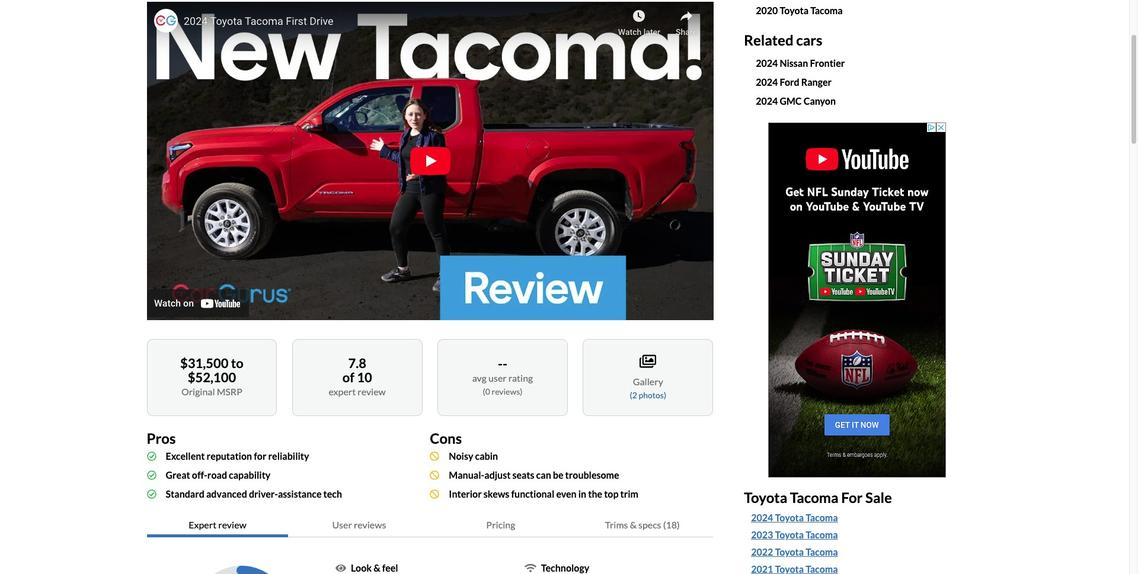 Task type: locate. For each thing, give the bounding box(es) containing it.
cabin
[[475, 451, 498, 462]]

expert review
[[189, 520, 246, 531]]

0 horizontal spatial &
[[374, 563, 380, 574]]

expert inside expert review tab
[[189, 520, 216, 531]]

look
[[351, 563, 372, 574]]

& for look
[[374, 563, 380, 574]]

ford
[[780, 76, 799, 87]]

1 vertical spatial ban image
[[430, 490, 439, 499]]

2024 gmc canyon
[[756, 95, 836, 106]]

review
[[358, 386, 386, 397], [218, 520, 246, 531]]

1 - from the left
[[498, 356, 503, 372]]

ban image down ban icon
[[430, 471, 439, 480]]

ban image
[[430, 471, 439, 480], [430, 490, 439, 499]]

1 vertical spatial check circle image
[[147, 471, 156, 480]]

advanced
[[206, 489, 247, 500]]

review down '10'
[[358, 386, 386, 397]]

review inside 7.8 of 10 expert review
[[358, 386, 386, 397]]

2024 toyota tacoma link
[[751, 512, 971, 526], [751, 512, 838, 526]]

review inside expert review tab
[[218, 520, 246, 531]]

$31,500
[[180, 355, 229, 371]]

gallery (2 photos)
[[630, 376, 666, 400]]

1 ban image from the top
[[430, 471, 439, 480]]

2024 left gmc
[[756, 95, 778, 106]]

0 horizontal spatial review
[[218, 520, 246, 531]]

photos)
[[639, 390, 666, 400]]

2023
[[751, 530, 773, 541]]

to
[[231, 355, 243, 371]]

driver-
[[249, 489, 278, 500]]

in
[[578, 489, 586, 500]]

& inside tab
[[630, 520, 637, 531]]

specs
[[638, 520, 661, 531]]

& left 'feel'
[[374, 563, 380, 574]]

0 vertical spatial review
[[358, 386, 386, 397]]

2024 for 2024 nissan frontier
[[756, 57, 778, 69]]

-
[[498, 356, 503, 372], [503, 356, 507, 372]]

expert down standard
[[189, 520, 216, 531]]

review down advanced
[[218, 520, 246, 531]]

nissan
[[780, 57, 808, 69]]

tacoma
[[810, 5, 843, 16], [790, 489, 839, 507], [806, 513, 838, 524], [806, 530, 838, 541], [806, 547, 838, 559]]

user
[[332, 520, 352, 531]]

standard
[[166, 489, 204, 500]]

toyota
[[780, 5, 809, 16], [744, 489, 787, 507], [775, 513, 804, 524], [775, 530, 804, 541], [775, 547, 804, 559]]

user reviews tab
[[288, 514, 430, 538]]

1 horizontal spatial &
[[630, 520, 637, 531]]

off-
[[192, 470, 207, 481]]

0 vertical spatial &
[[630, 520, 637, 531]]

1 horizontal spatial review
[[358, 386, 386, 397]]

0 vertical spatial expert
[[329, 386, 356, 397]]

be
[[553, 470, 563, 481]]

toyota up 2023
[[744, 489, 787, 507]]

check circle image
[[147, 452, 156, 461], [147, 471, 156, 480]]

1 vertical spatial expert
[[189, 520, 216, 531]]

0 vertical spatial ban image
[[430, 471, 439, 480]]

reliability
[[268, 451, 309, 462]]

check circle image up check circle image
[[147, 471, 156, 480]]

2022 toyota tacoma link
[[751, 546, 971, 560], [751, 546, 838, 560]]

2020
[[756, 5, 778, 16]]

2024 down the related
[[756, 57, 778, 69]]

manual-
[[449, 470, 484, 481]]

canyon
[[804, 95, 836, 106]]

manual-adjust seats can be troublesome
[[449, 470, 619, 481]]

2024 gmc canyon link
[[756, 95, 836, 106]]

related
[[744, 31, 793, 48]]

check circle image for excellent reputation for reliability
[[147, 452, 156, 461]]

check circle image for great off-road capability
[[147, 471, 156, 480]]

toyota right 2022
[[775, 547, 804, 559]]

noisy cabin
[[449, 451, 498, 462]]

2023 toyota tacoma link
[[751, 529, 971, 543], [751, 529, 838, 543]]

ban image left interior
[[430, 490, 439, 499]]

user reviews
[[332, 520, 386, 531]]

skews
[[484, 489, 509, 500]]

2024 up 2023
[[751, 513, 773, 524]]

0 horizontal spatial expert
[[189, 520, 216, 531]]

feel
[[382, 563, 398, 574]]

0 vertical spatial check circle image
[[147, 452, 156, 461]]

& left specs
[[630, 520, 637, 531]]

pros
[[147, 430, 176, 447]]

1 vertical spatial &
[[374, 563, 380, 574]]

for
[[841, 489, 863, 507]]

even
[[556, 489, 577, 500]]

2024 toyota tacoma 2023 toyota tacoma 2022 toyota tacoma
[[751, 513, 838, 559]]

road
[[207, 470, 227, 481]]

cons
[[430, 430, 462, 447]]

ban image
[[430, 452, 439, 461]]

expert down of
[[329, 386, 356, 397]]

2 ban image from the top
[[430, 490, 439, 499]]

2024 toyota tacoma link down for
[[751, 512, 971, 526]]

tab list
[[147, 514, 713, 538]]

related cars
[[744, 31, 822, 48]]

1 horizontal spatial expert
[[329, 386, 356, 397]]

1 check circle image from the top
[[147, 452, 156, 461]]

2024 inside 2024 toyota tacoma 2023 toyota tacoma 2022 toyota tacoma
[[751, 513, 773, 524]]

2 check circle image from the top
[[147, 471, 156, 480]]

2024 left ford
[[756, 76, 778, 87]]

eye image
[[336, 564, 346, 574]]

2024 toyota tacoma link down toyota tacoma for sale
[[751, 512, 838, 526]]

2022 toyota tacoma link down 2023
[[751, 546, 838, 560]]

check circle image down pros
[[147, 452, 156, 461]]

expert
[[329, 386, 356, 397], [189, 520, 216, 531]]

ranger
[[801, 76, 832, 87]]

great
[[166, 470, 190, 481]]

trims
[[605, 520, 628, 531]]

&
[[630, 520, 637, 531], [374, 563, 380, 574]]

7.8
[[348, 355, 366, 371]]

images image
[[640, 354, 656, 369]]

2022 toyota tacoma link down for
[[751, 546, 971, 560]]

for
[[254, 451, 266, 462]]

1 vertical spatial review
[[218, 520, 246, 531]]

toyota right 2020
[[780, 5, 809, 16]]



Task type: vqa. For each thing, say whether or not it's contained in the screenshot.
33
no



Task type: describe. For each thing, give the bounding box(es) containing it.
standard advanced driver-assistance tech
[[166, 489, 342, 500]]

10
[[357, 370, 372, 386]]

user
[[488, 373, 507, 384]]

tech
[[323, 489, 342, 500]]

interior skews functional even in the top trim
[[449, 489, 638, 500]]

assistance
[[278, 489, 322, 500]]

of
[[342, 370, 354, 386]]

rating
[[508, 373, 533, 384]]

excellent reputation for reliability
[[166, 451, 309, 462]]

reputation
[[207, 451, 252, 462]]

frontier
[[810, 57, 845, 69]]

2024 for 2024 gmc canyon
[[756, 95, 778, 106]]

& for trims
[[630, 520, 637, 531]]

toyota right 2023
[[775, 530, 804, 541]]

2024 nissan frontier
[[756, 57, 845, 69]]

reviews
[[354, 520, 386, 531]]

2020 toyota tacoma
[[756, 5, 843, 16]]

the
[[588, 489, 602, 500]]

$52,100
[[188, 370, 236, 386]]

gallery
[[633, 376, 663, 387]]

original
[[181, 386, 215, 397]]

look & feel
[[351, 563, 398, 574]]

trims & specs (18) tab
[[572, 514, 713, 538]]

msrp
[[217, 386, 242, 397]]

2024 nissan frontier link
[[756, 57, 845, 69]]

toyota tacoma for sale
[[744, 489, 892, 507]]

pricing tab
[[430, 514, 572, 538]]

2024 ford ranger link
[[756, 76, 832, 87]]

$31,500 to $52,100 original msrp
[[180, 355, 243, 397]]

2024 ford ranger
[[756, 76, 832, 87]]

tab list containing expert review
[[147, 514, 713, 538]]

-- avg user rating (0 reviews)
[[472, 356, 533, 397]]

toyota down toyota tacoma for sale
[[775, 513, 804, 524]]

can
[[536, 470, 551, 481]]

advertisement region
[[768, 122, 946, 478]]

2 - from the left
[[503, 356, 507, 372]]

check circle image
[[147, 490, 156, 499]]

great off-road capability
[[166, 470, 271, 481]]

pricing
[[486, 520, 515, 531]]

2020 toyota tacoma link
[[756, 5, 843, 16]]

seats
[[512, 470, 534, 481]]

sale
[[865, 489, 892, 507]]

excellent
[[166, 451, 205, 462]]

avg
[[472, 373, 487, 384]]

expert review tab
[[147, 514, 288, 538]]

troublesome
[[565, 470, 619, 481]]

adjust
[[484, 470, 511, 481]]

2024 for 2024 ford ranger
[[756, 76, 778, 87]]

(0
[[483, 387, 490, 397]]

ban image for manual-adjust seats can be troublesome
[[430, 471, 439, 480]]

noisy
[[449, 451, 473, 462]]

wifi image
[[524, 564, 536, 574]]

trim
[[620, 489, 638, 500]]

2023 toyota tacoma link up 2022
[[751, 529, 838, 543]]

functional
[[511, 489, 554, 500]]

(18)
[[663, 520, 680, 531]]

2022
[[751, 547, 773, 559]]

interior
[[449, 489, 482, 500]]

top
[[604, 489, 619, 500]]

trims & specs (18)
[[605, 520, 680, 531]]

technology
[[541, 563, 589, 574]]

capability
[[229, 470, 271, 481]]

(2
[[630, 390, 637, 400]]

expert inside 7.8 of 10 expert review
[[329, 386, 356, 397]]

7.8 of 10 expert review
[[329, 355, 386, 397]]

ban image for interior skews functional even in the top trim
[[430, 490, 439, 499]]

gmc
[[780, 95, 802, 106]]

2023 toyota tacoma link down for
[[751, 529, 971, 543]]

reviews)
[[492, 387, 522, 397]]

cars
[[796, 31, 822, 48]]



